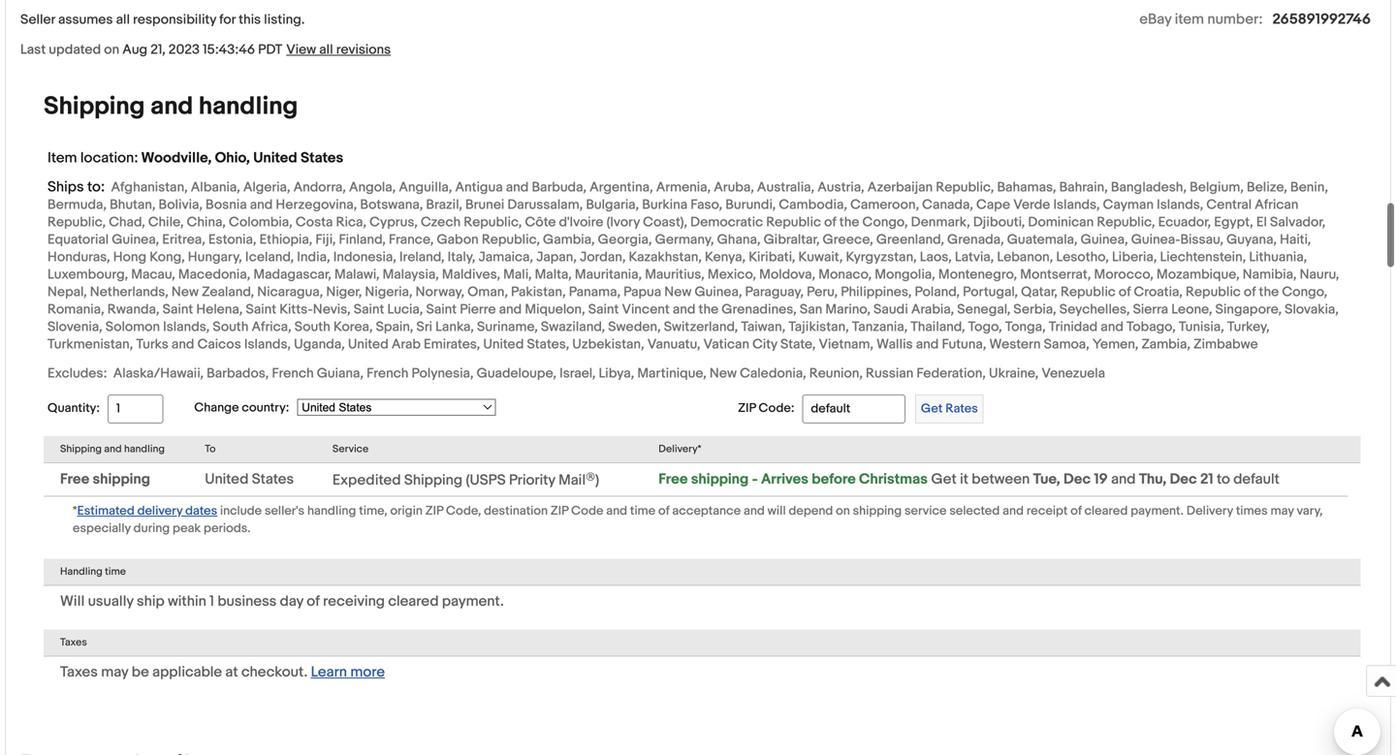 Task type: vqa. For each thing, say whether or not it's contained in the screenshot.
the Last updated on Aug 21, 2023 15:43:46 PDT View all revisions
yes



Task type: locate. For each thing, give the bounding box(es) containing it.
saint up korea,
[[354, 302, 384, 318]]

canada,
[[922, 197, 974, 213]]

of up the singapore,
[[1244, 284, 1256, 301]]

may left the be
[[101, 664, 128, 681]]

seller assumes all responsibility for this listing.
[[20, 12, 305, 28]]

and up yemen,
[[1101, 319, 1124, 335]]

austria,
[[818, 179, 865, 196]]

tanzania,
[[852, 319, 908, 335]]

handling left time,
[[307, 504, 356, 519]]

zip left code
[[551, 504, 569, 519]]

shipping up 'location:'
[[44, 92, 145, 122]]

may left vary,
[[1271, 504, 1294, 519]]

1 vertical spatial congo,
[[1282, 284, 1328, 301]]

saint up africa,
[[246, 302, 276, 318]]

assumes
[[58, 12, 113, 28]]

estimated
[[77, 504, 135, 519]]

1 horizontal spatial congo,
[[1282, 284, 1328, 301]]

states,
[[527, 336, 569, 353]]

1 horizontal spatial states
[[301, 149, 343, 167]]

qatar,
[[1021, 284, 1058, 301]]

republic down mozambique,
[[1186, 284, 1241, 301]]

republic up seychelles,
[[1061, 284, 1116, 301]]

shipping up the free shipping
[[60, 443, 102, 456]]

3 saint from the left
[[354, 302, 384, 318]]

south
[[213, 319, 249, 335], [295, 319, 331, 335]]

shipping up acceptance
[[691, 471, 749, 489]]

philippines,
[[841, 284, 912, 301]]

macau,
[[131, 267, 175, 283]]

the up 'greece,'
[[840, 214, 860, 231]]

free for free shipping - arrives before christmas
[[659, 471, 688, 489]]

papua
[[624, 284, 662, 301]]

mongolia,
[[875, 267, 936, 283]]

time up usually
[[105, 566, 126, 579]]

city
[[753, 336, 778, 353]]

united down the suriname,
[[483, 336, 524, 353]]

* estimated delivery dates
[[73, 504, 217, 519]]

democratic
[[691, 214, 763, 231]]

ZIP Code: text field
[[802, 395, 906, 424]]

san
[[800, 302, 823, 318]]

mozambique,
[[1157, 267, 1240, 283]]

2 horizontal spatial the
[[1259, 284, 1279, 301]]

and up switzerland,
[[673, 302, 696, 318]]

republic
[[766, 214, 821, 231], [1061, 284, 1116, 301], [1186, 284, 1241, 301]]

payment. inside include seller's handling time, origin zip code, destination zip code and time of acceptance and will depend on shipping service selected and receipt of cleared payment. delivery times may vary, especially during peak periods.
[[1131, 504, 1184, 519]]

1 vertical spatial cleared
[[388, 593, 439, 611]]

africa,
[[252, 319, 292, 335]]

botswana,
[[360, 197, 423, 213]]

french down uganda,
[[272, 366, 314, 382]]

1 horizontal spatial free
[[659, 471, 688, 489]]

1 horizontal spatial may
[[1271, 504, 1294, 519]]

1 vertical spatial all
[[319, 42, 333, 58]]

islands, up ecuador,
[[1157, 197, 1204, 213]]

1 free from the left
[[60, 471, 89, 489]]

get
[[921, 402, 943, 417], [932, 471, 957, 489]]

states up 'seller's'
[[252, 471, 294, 489]]

on inside include seller's handling time, origin zip code, destination zip code and time of acceptance and will depend on shipping service selected and receipt of cleared payment. delivery times may vary, especially during peak periods.
[[836, 504, 850, 519]]

between
[[972, 471, 1030, 489]]

laos,
[[920, 249, 952, 266]]

2 vertical spatial the
[[699, 302, 719, 318]]

may inside include seller's handling time, origin zip code, destination zip code and time of acceptance and will depend on shipping service selected and receipt of cleared payment. delivery times may vary, especially during peak periods.
[[1271, 504, 1294, 519]]

congo, up slovakia,
[[1282, 284, 1328, 301]]

of down morocco,
[[1119, 284, 1131, 301]]

new down vatican
[[710, 366, 737, 382]]

2 horizontal spatial new
[[710, 366, 737, 382]]

2 horizontal spatial zip
[[738, 401, 756, 416]]

get inside button
[[921, 402, 943, 417]]

guinea, up hong
[[112, 232, 159, 248]]

and down thailand,
[[916, 336, 939, 353]]

0 vertical spatial shipping
[[44, 92, 145, 122]]

0 vertical spatial get
[[921, 402, 943, 417]]

pakistan,
[[511, 284, 566, 301]]

handling inside include seller's handling time, origin zip code, destination zip code and time of acceptance and will depend on shipping service selected and receipt of cleared payment. delivery times may vary, especially during peak periods.
[[307, 504, 356, 519]]

estonia,
[[208, 232, 257, 248]]

2 french from the left
[[367, 366, 409, 382]]

learn more link
[[311, 664, 385, 681]]

united up 'algeria,'
[[253, 149, 297, 167]]

Quantity: text field
[[108, 395, 163, 424]]

include seller's handling time, origin zip code, destination zip code and time of acceptance and will depend on shipping service selected and receipt of cleared payment. delivery times may vary, especially during peak periods.
[[73, 504, 1323, 536]]

saint
[[162, 302, 193, 318], [246, 302, 276, 318], [354, 302, 384, 318], [426, 302, 457, 318], [588, 302, 619, 318]]

may
[[1271, 504, 1294, 519], [101, 664, 128, 681]]

depend
[[789, 504, 833, 519]]

caicos
[[197, 336, 241, 353]]

1 french from the left
[[272, 366, 314, 382]]

1 horizontal spatial dec
[[1170, 471, 1197, 489]]

get rates
[[921, 402, 978, 417]]

handling down 'quantity:' text box
[[124, 443, 165, 456]]

bermuda,
[[48, 197, 107, 213]]

woodville,
[[141, 149, 212, 167]]

south up uganda,
[[295, 319, 331, 335]]

item location: woodville, ohio, united states
[[48, 149, 343, 167]]

1 vertical spatial payment.
[[442, 593, 504, 611]]

belgium,
[[1190, 179, 1244, 196]]

0 vertical spatial all
[[116, 12, 130, 28]]

1 horizontal spatial new
[[665, 284, 692, 301]]

burundi,
[[726, 197, 776, 213]]

1 horizontal spatial cleared
[[1085, 504, 1128, 519]]

1 vertical spatial taxes
[[60, 664, 98, 681]]

0 horizontal spatial cleared
[[388, 593, 439, 611]]

handling up ohio,
[[199, 92, 298, 122]]

1 horizontal spatial time
[[630, 504, 656, 519]]

new down mauritius,
[[665, 284, 692, 301]]

and up colombia,
[[250, 197, 273, 213]]

15:43:46
[[203, 42, 255, 58]]

updated
[[49, 42, 101, 58]]

0 horizontal spatial free
[[60, 471, 89, 489]]

jordan,
[[580, 249, 626, 266]]

will
[[768, 504, 786, 519]]

republic,
[[936, 179, 994, 196], [48, 214, 106, 231], [464, 214, 522, 231], [1097, 214, 1155, 231], [482, 232, 540, 248]]

and right code
[[606, 504, 627, 519]]

on left aug
[[104, 42, 119, 58]]

0 horizontal spatial time
[[105, 566, 126, 579]]

egypt,
[[1214, 214, 1254, 231]]

get left "it"
[[932, 471, 957, 489]]

1 horizontal spatial handling
[[199, 92, 298, 122]]

republic up gibraltar,
[[766, 214, 821, 231]]

thailand,
[[911, 319, 965, 335]]

venezuela
[[1042, 366, 1106, 382]]

free down delivery*
[[659, 471, 688, 489]]

taxes left the be
[[60, 664, 98, 681]]

0 horizontal spatial new
[[172, 284, 199, 301]]

0 horizontal spatial zip
[[426, 504, 443, 519]]

guinea, up lesotho,
[[1081, 232, 1128, 248]]

barbuda,
[[532, 179, 587, 196]]

the up switzerland,
[[699, 302, 719, 318]]

0 horizontal spatial south
[[213, 319, 249, 335]]

peak
[[173, 521, 201, 536]]

21,
[[151, 42, 166, 58]]

2 horizontal spatial shipping
[[853, 504, 902, 519]]

1 horizontal spatial on
[[836, 504, 850, 519]]

0 vertical spatial the
[[840, 214, 860, 231]]

french down arab
[[367, 366, 409, 382]]

australia,
[[757, 179, 815, 196]]

macedonia,
[[178, 267, 250, 283]]

view
[[286, 42, 316, 58]]

united down korea,
[[348, 336, 389, 353]]

1 horizontal spatial republic
[[1061, 284, 1116, 301]]

vatican
[[704, 336, 750, 353]]

change
[[194, 400, 239, 415]]

2 horizontal spatial republic
[[1186, 284, 1241, 301]]

1 vertical spatial states
[[252, 471, 294, 489]]

dec left 19
[[1064, 471, 1091, 489]]

0 vertical spatial time
[[630, 504, 656, 519]]

new down 'macedonia,'
[[172, 284, 199, 301]]

expedited shipping (usps priority mail ® )
[[332, 470, 599, 489]]

this
[[239, 12, 261, 28]]

delivery
[[137, 504, 183, 519]]

states up andorra,
[[301, 149, 343, 167]]

2 horizontal spatial handling
[[307, 504, 356, 519]]

2 vertical spatial shipping
[[404, 472, 463, 489]]

0 horizontal spatial handling
[[124, 443, 165, 456]]

0 horizontal spatial shipping
[[93, 471, 150, 489]]

saint down norway,
[[426, 302, 457, 318]]

1 dec from the left
[[1064, 471, 1091, 489]]

2 dec from the left
[[1170, 471, 1197, 489]]

payment. down code,
[[442, 593, 504, 611]]

lanka,
[[436, 319, 474, 335]]

payment. down thu, at the right bottom of page
[[1131, 504, 1184, 519]]

rwanda,
[[107, 302, 159, 318]]

solomon
[[105, 319, 160, 335]]

taxes down will
[[60, 637, 87, 649]]

cleared right the receiving
[[388, 593, 439, 611]]

caledonia,
[[740, 366, 807, 382]]

0 horizontal spatial guinea,
[[112, 232, 159, 248]]

zip left code:
[[738, 401, 756, 416]]

handling
[[60, 566, 102, 579]]

polynesia,
[[412, 366, 474, 382]]

0 vertical spatial may
[[1271, 504, 1294, 519]]

india,
[[297, 249, 330, 266]]

taxes for taxes may be applicable at checkout. learn more
[[60, 664, 98, 681]]

0 horizontal spatial all
[[116, 12, 130, 28]]

time right code
[[630, 504, 656, 519]]

all up aug
[[116, 12, 130, 28]]

zip right origin
[[426, 504, 443, 519]]

0 horizontal spatial may
[[101, 664, 128, 681]]

2 taxes from the top
[[60, 664, 98, 681]]

1 horizontal spatial payment.
[[1131, 504, 1184, 519]]

all
[[116, 12, 130, 28], [319, 42, 333, 58]]

south down helena,
[[213, 319, 249, 335]]

and up the suriname,
[[499, 302, 522, 318]]

sweden,
[[608, 319, 661, 335]]

shipping up origin
[[404, 472, 463, 489]]

costa
[[296, 214, 333, 231]]

united down to
[[205, 471, 249, 489]]

get left rates at the right of the page
[[921, 402, 943, 417]]

the down namibia,
[[1259, 284, 1279, 301]]

shipping and handling up woodville, at the top left
[[44, 92, 298, 122]]

mexico,
[[708, 267, 756, 283]]

0 horizontal spatial congo,
[[863, 214, 908, 231]]

belize,
[[1247, 179, 1288, 196]]

saint down panama,
[[588, 302, 619, 318]]

1 horizontal spatial shipping
[[691, 471, 749, 489]]

gabon
[[437, 232, 479, 248]]

on right 'depend'
[[836, 504, 850, 519]]

code,
[[446, 504, 481, 519]]

1 vertical spatial get
[[932, 471, 957, 489]]

faso,
[[691, 197, 723, 213]]

0 vertical spatial handling
[[199, 92, 298, 122]]

periods.
[[204, 521, 251, 536]]

it
[[960, 471, 969, 489]]

2 free from the left
[[659, 471, 688, 489]]

free for free shipping
[[60, 471, 89, 489]]

saint left helena,
[[162, 302, 193, 318]]

republic, down 'cayman'
[[1097, 214, 1155, 231]]

1 vertical spatial time
[[105, 566, 126, 579]]

0 horizontal spatial french
[[272, 366, 314, 382]]

shipping up estimated
[[93, 471, 150, 489]]

dec left 21
[[1170, 471, 1197, 489]]

armenia,
[[656, 179, 711, 196]]

congo, down cameroon,
[[863, 214, 908, 231]]

1 taxes from the top
[[60, 637, 87, 649]]

brunei
[[465, 197, 504, 213]]

serbia,
[[1014, 302, 1057, 318]]

priority
[[509, 472, 555, 489]]

1 vertical spatial handling
[[124, 443, 165, 456]]

0 horizontal spatial payment.
[[442, 593, 504, 611]]

uzbekistan,
[[572, 336, 645, 353]]

shipping down christmas
[[853, 504, 902, 519]]

free up *
[[60, 471, 89, 489]]

all right view
[[319, 42, 333, 58]]

1 horizontal spatial south
[[295, 319, 331, 335]]

1 horizontal spatial french
[[367, 366, 409, 382]]

time inside include seller's handling time, origin zip code, destination zip code and time of acceptance and will depend on shipping service selected and receipt of cleared payment. delivery times may vary, especially during peak periods.
[[630, 504, 656, 519]]

1 vertical spatial on
[[836, 504, 850, 519]]

0 vertical spatial payment.
[[1131, 504, 1184, 519]]

of left acceptance
[[658, 504, 670, 519]]

rates
[[946, 402, 978, 417]]

bolivia,
[[159, 197, 203, 213]]

will
[[60, 593, 85, 611]]

republic, down bermuda,
[[48, 214, 106, 231]]

republic, up jamaica,
[[482, 232, 540, 248]]

el
[[1257, 214, 1267, 231]]

1 vertical spatial may
[[101, 664, 128, 681]]

andorra,
[[293, 179, 346, 196]]

2 vertical spatial handling
[[307, 504, 356, 519]]

0 vertical spatial states
[[301, 149, 343, 167]]

during
[[133, 521, 170, 536]]

islands, up caicos
[[163, 319, 210, 335]]

0 vertical spatial cleared
[[1085, 504, 1128, 519]]

guinea, down mexico,
[[695, 284, 742, 301]]

islands,
[[1054, 197, 1100, 213], [1157, 197, 1204, 213], [163, 319, 210, 335], [244, 336, 291, 353]]

0 horizontal spatial dec
[[1064, 471, 1091, 489]]

applicable
[[152, 664, 222, 681]]

cleared down get it between tue, dec 19 and thu, dec 21 to default
[[1085, 504, 1128, 519]]

shipping and handling up the free shipping
[[60, 443, 165, 456]]

ireland,
[[400, 249, 445, 266]]

0 horizontal spatial on
[[104, 42, 119, 58]]

cayman
[[1103, 197, 1154, 213]]

herzegovina,
[[276, 197, 357, 213]]

0 vertical spatial taxes
[[60, 637, 87, 649]]



Task type: describe. For each thing, give the bounding box(es) containing it.
ohio,
[[215, 149, 250, 167]]

nicaragua,
[[257, 284, 323, 301]]

code:
[[759, 401, 795, 416]]

oman,
[[468, 284, 508, 301]]

reunion,
[[810, 366, 863, 382]]

and left will
[[744, 504, 765, 519]]

destination
[[484, 504, 548, 519]]

1 vertical spatial shipping and handling
[[60, 443, 165, 456]]

ghana,
[[717, 232, 761, 248]]

hungary,
[[188, 249, 242, 266]]

1 horizontal spatial all
[[319, 42, 333, 58]]

poland,
[[915, 284, 960, 301]]

kong,
[[150, 249, 185, 266]]

luxembourg,
[[48, 267, 128, 283]]

libya,
[[599, 366, 634, 382]]

pdt
[[258, 42, 282, 58]]

1 saint from the left
[[162, 302, 193, 318]]

salvador,
[[1270, 214, 1326, 231]]

saudi
[[874, 302, 908, 318]]

shipping for free shipping - arrives before christmas
[[691, 471, 749, 489]]

taxes for taxes
[[60, 637, 87, 649]]

alaska/hawaii,
[[113, 366, 204, 382]]

vary,
[[1297, 504, 1323, 519]]

côte
[[525, 214, 556, 231]]

tue,
[[1033, 471, 1061, 489]]

czech
[[421, 214, 461, 231]]

nevis,
[[313, 302, 351, 318]]

zealand,
[[202, 284, 254, 301]]

islands, down bahrain,
[[1054, 197, 1100, 213]]

item
[[1175, 11, 1204, 28]]

mauritania,
[[575, 267, 642, 283]]

kyrgyzstan,
[[846, 249, 917, 266]]

panama,
[[569, 284, 621, 301]]

®
[[586, 470, 596, 482]]

1 vertical spatial shipping
[[60, 443, 102, 456]]

and down between
[[1003, 504, 1024, 519]]

and right 19
[[1111, 471, 1136, 489]]

and up woodville, at the top left
[[150, 92, 193, 122]]

italy,
[[448, 249, 476, 266]]

lithuania,
[[1249, 249, 1307, 266]]

before
[[812, 471, 856, 489]]

receiving
[[323, 593, 385, 611]]

1 south from the left
[[213, 319, 249, 335]]

and up darussalam,
[[506, 179, 529, 196]]

)
[[596, 472, 599, 489]]

shipping inside expedited shipping (usps priority mail ® )
[[404, 472, 463, 489]]

germany,
[[655, 232, 714, 248]]

2 horizontal spatial guinea,
[[1081, 232, 1128, 248]]

get for get it between tue, dec 19 and thu, dec 21 to default
[[932, 471, 957, 489]]

pierre
[[460, 302, 496, 318]]

mali,
[[503, 267, 532, 283]]

vincent
[[622, 302, 670, 318]]

trinidad
[[1049, 319, 1098, 335]]

slovakia,
[[1285, 302, 1339, 318]]

cyprus,
[[370, 214, 418, 231]]

barbados,
[[207, 366, 269, 382]]

shipping inside include seller's handling time, origin zip code, destination zip code and time of acceptance and will depend on shipping service selected and receipt of cleared payment. delivery times may vary, especially during peak periods.
[[853, 504, 902, 519]]

peru,
[[807, 284, 838, 301]]

malaysia,
[[383, 267, 439, 283]]

fiji,
[[316, 232, 336, 248]]

0 vertical spatial shipping and handling
[[44, 92, 298, 122]]

get for get rates
[[921, 402, 943, 417]]

cleared inside include seller's handling time, origin zip code, destination zip code and time of acceptance and will depend on shipping service selected and receipt of cleared payment. delivery times may vary, especially during peak periods.
[[1085, 504, 1128, 519]]

rica,
[[336, 214, 367, 231]]

uganda,
[[294, 336, 345, 353]]

chile,
[[148, 214, 184, 231]]

islands, down africa,
[[244, 336, 291, 353]]

5 saint from the left
[[588, 302, 619, 318]]

republic, down brunei
[[464, 214, 522, 231]]

handling time
[[60, 566, 126, 579]]

nigeria,
[[365, 284, 413, 301]]

of down 'cambodia,'
[[824, 214, 837, 231]]

guiana,
[[317, 366, 364, 382]]

taxes may be applicable at checkout. learn more
[[60, 664, 385, 681]]

guyana,
[[1227, 232, 1277, 248]]

times
[[1236, 504, 1268, 519]]

slovenia,
[[48, 319, 102, 335]]

china,
[[187, 214, 226, 231]]

0 horizontal spatial the
[[699, 302, 719, 318]]

republic, up canada,
[[936, 179, 994, 196]]

cameroon,
[[851, 197, 919, 213]]

2 south from the left
[[295, 319, 331, 335]]

shipping for free shipping
[[93, 471, 150, 489]]

azerbaijan
[[868, 179, 933, 196]]

2 saint from the left
[[246, 302, 276, 318]]

1 horizontal spatial zip
[[551, 504, 569, 519]]

kazakhstan,
[[629, 249, 702, 266]]

of right day
[[307, 593, 320, 611]]

and right turks
[[172, 336, 194, 353]]

1 horizontal spatial the
[[840, 214, 860, 231]]

and up the free shipping
[[104, 443, 122, 456]]

1 horizontal spatial guinea,
[[695, 284, 742, 301]]

0 vertical spatial congo,
[[863, 214, 908, 231]]

ecuador,
[[1158, 214, 1211, 231]]

4 saint from the left
[[426, 302, 457, 318]]

1 vertical spatial the
[[1259, 284, 1279, 301]]

sri
[[417, 319, 433, 335]]

sierra
[[1133, 302, 1169, 318]]

switzerland,
[[664, 319, 738, 335]]

turks
[[136, 336, 169, 353]]

portugal,
[[963, 284, 1018, 301]]

1
[[210, 593, 214, 611]]

bangladesh,
[[1111, 179, 1187, 196]]

get rates button
[[915, 395, 984, 424]]

gambia,
[[543, 232, 595, 248]]

(ivory
[[607, 214, 640, 231]]

nauru,
[[1300, 267, 1340, 283]]

argentina,
[[590, 179, 653, 196]]

emirates,
[[424, 336, 480, 353]]

senegal,
[[957, 302, 1011, 318]]

revisions
[[336, 42, 391, 58]]

liberia,
[[1112, 249, 1157, 266]]

time,
[[359, 504, 388, 519]]

dates
[[185, 504, 217, 519]]

service
[[905, 504, 947, 519]]

0 horizontal spatial states
[[252, 471, 294, 489]]

kitts-
[[279, 302, 313, 318]]

of right receipt at the right
[[1071, 504, 1082, 519]]

grenadines,
[[722, 302, 797, 318]]

0 horizontal spatial republic
[[766, 214, 821, 231]]

croatia,
[[1134, 284, 1183, 301]]

0 vertical spatial on
[[104, 42, 119, 58]]

(usps
[[466, 472, 506, 489]]

russian
[[866, 366, 914, 382]]

19
[[1094, 471, 1108, 489]]

guadeloupe,
[[477, 366, 557, 382]]



